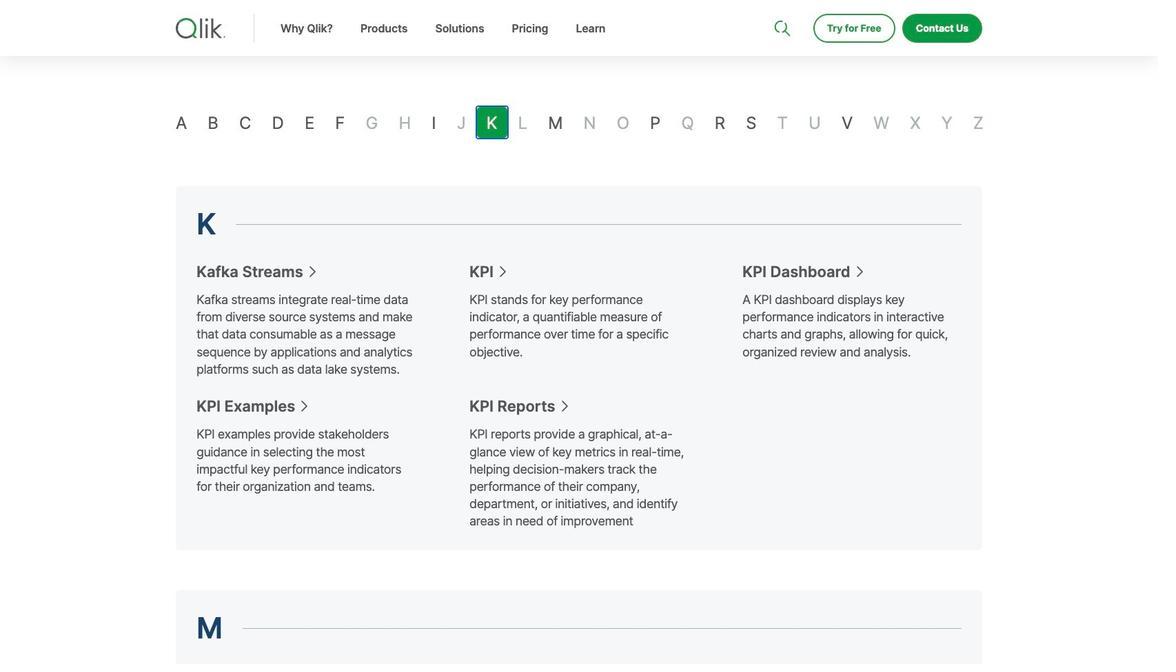 Task type: locate. For each thing, give the bounding box(es) containing it.
company image
[[856, 0, 867, 11]]

support image
[[776, 0, 787, 11]]

qlik image
[[176, 18, 226, 39]]



Task type: describe. For each thing, give the bounding box(es) containing it.
login image
[[939, 0, 950, 11]]



Task type: vqa. For each thing, say whether or not it's contained in the screenshot.
company image
yes



